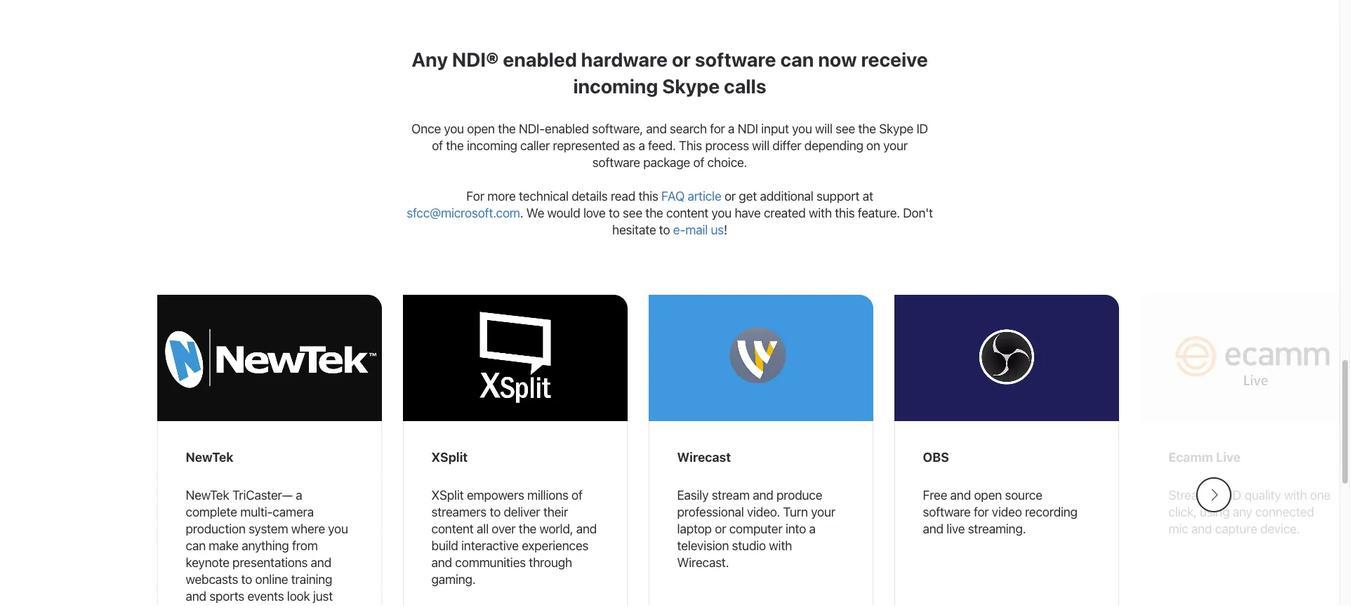 Task type: describe. For each thing, give the bounding box(es) containing it.
professional
[[678, 505, 744, 520]]

for inside the once you open the ndi-enabled software, and search for a ndi input you will see the skype id of the incoming caller represented as a feed. this process will differ depending on your software package of choice.
[[710, 122, 725, 136]]

studio
[[732, 539, 766, 553]]

system
[[249, 522, 289, 536]]

.
[[520, 206, 523, 220]]

faq
[[661, 189, 685, 204]]

anything
[[242, 539, 289, 553]]

easily
[[678, 488, 709, 503]]

laptop
[[678, 522, 712, 536]]

1 horizontal spatial this
[[835, 206, 855, 220]]

content inside for more technical details read this faq article or get additional support at sfcc@microsoft.com . we would love to see the content you have created with this feature. don't hesitate to
[[666, 206, 709, 220]]

can inside newtek tricaster— a complete multi-camera production system where you can make anything from keynote presentations and webcasts to online training and sports events loo
[[186, 539, 206, 553]]

0 horizontal spatial this
[[639, 189, 658, 204]]

events
[[248, 589, 284, 604]]

read
[[611, 189, 635, 204]]

and inside the once you open the ndi-enabled software, and search for a ndi input you will see the skype id of the incoming caller represented as a feed. this process will differ depending on your software package of choice.
[[646, 122, 667, 136]]

where
[[292, 522, 325, 536]]

receive
[[861, 48, 928, 71]]

communities
[[456, 555, 526, 570]]

the inside for more technical details read this faq article or get additional support at sfcc@microsoft.com . we would love to see the content you have created with this feature. don't hesitate to
[[646, 206, 663, 220]]

obs
[[923, 450, 950, 465]]

all
[[477, 522, 489, 536]]

stream
[[712, 488, 750, 503]]

differ
[[773, 138, 802, 153]]

skype inside the once you open the ndi-enabled software, and search for a ndi input you will see the skype id of the incoming caller represented as a feed. this process will differ depending on your software package of choice.
[[879, 122, 914, 136]]

id
[[917, 122, 928, 136]]

television
[[678, 539, 729, 553]]

the inside xsplit empowers millions of streamers to deliver their content all over the world, and build interactive experiences and communities through gaming.
[[519, 522, 537, 536]]

or inside "any ndi® enabled hardware or software can now receive incoming skype calls"
[[672, 48, 691, 71]]

and inside "easily stream and produce professional video. turn your laptop or computer into a television studio with wirecast."
[[753, 488, 774, 503]]

to inside xsplit empowers millions of streamers to deliver their content all over the world, and build interactive experiences and communities through gaming.
[[490, 505, 501, 520]]

this
[[679, 138, 702, 153]]

and down build
[[432, 555, 453, 570]]

multi-
[[241, 505, 273, 520]]

and right free
[[951, 488, 971, 503]]

sfcc@microsoft.com link
[[407, 206, 520, 220]]

newtek tricaster— a complete multi-camera production system where you can make anything from keynote presentations and webcasts to online training and sports events loo
[[186, 488, 349, 605]]

software,
[[592, 122, 643, 136]]

free and open source software for video recording and live streaming.
[[923, 488, 1078, 536]]

additional
[[760, 189, 814, 204]]

search
[[670, 122, 707, 136]]

video
[[992, 505, 1022, 520]]

1 horizontal spatial will
[[815, 122, 833, 136]]

to for and
[[242, 572, 253, 587]]

ndi®
[[452, 48, 499, 71]]

details
[[572, 189, 608, 204]]

technical
[[519, 189, 569, 204]]

e-mail us !
[[673, 223, 727, 237]]

and down webcasts
[[186, 589, 207, 604]]

now
[[818, 48, 857, 71]]

content inside xsplit empowers millions of streamers to deliver their content all over the world, and build interactive experiences and communities through gaming.
[[432, 522, 474, 536]]

feed.
[[648, 138, 676, 153]]

once
[[411, 122, 441, 136]]

obs company logo image
[[895, 295, 1119, 421]]

hesitate to
[[612, 223, 670, 237]]

input
[[761, 122, 789, 136]]

feature.
[[858, 206, 900, 220]]

package
[[643, 155, 690, 170]]

turn
[[784, 505, 808, 520]]

caller
[[520, 138, 550, 153]]

can inside "any ndi® enabled hardware or software can now receive incoming skype calls"
[[780, 48, 814, 71]]

love
[[583, 206, 606, 220]]

calls
[[724, 74, 766, 98]]

recording
[[1025, 505, 1078, 520]]

your inside the once you open the ndi-enabled software, and search for a ndi input you will see the skype id of the incoming caller represented as a feed. this process will differ depending on your software package of choice.
[[883, 138, 908, 153]]

presentations
[[233, 555, 308, 570]]

wirecast.
[[678, 555, 729, 570]]

0 vertical spatial of
[[432, 138, 443, 153]]

world,
[[540, 522, 574, 536]]

experiences
[[522, 539, 589, 553]]

for
[[466, 189, 484, 204]]

ndi-
[[519, 122, 545, 136]]

into
[[786, 522, 807, 536]]

build
[[432, 539, 459, 553]]

software inside the once you open the ndi-enabled software, and search for a ndi input you will see the skype id of the incoming caller represented as a feed. this process will differ depending on your software package of choice.
[[592, 155, 640, 170]]

make
[[209, 539, 239, 553]]

wirecast
[[678, 450, 731, 465]]

online
[[256, 572, 288, 587]]

have
[[735, 206, 761, 220]]

easily stream and produce professional video. turn your laptop or computer into a television studio with wirecast.
[[678, 488, 836, 570]]

computer
[[730, 522, 783, 536]]

support
[[817, 189, 860, 204]]

we
[[526, 206, 544, 220]]

you inside newtek tricaster— a complete multi-camera production system where you can make anything from keynote presentations and webcasts to online training and sports events loo
[[329, 522, 349, 536]]

from
[[292, 539, 318, 553]]

at
[[863, 189, 873, 204]]

open for obs
[[975, 488, 1002, 503]]

and right world,
[[577, 522, 597, 536]]

complete
[[186, 505, 238, 520]]

for more technical details read this faq article or get additional support at sfcc@microsoft.com . we would love to see the content you have created with this feature. don't hesitate to
[[407, 189, 933, 237]]

a left ndi
[[728, 122, 735, 136]]



Task type: vqa. For each thing, say whether or not it's contained in the screenshot.
the NewTek corresponding to NewTek
yes



Task type: locate. For each thing, give the bounding box(es) containing it.
1 xsplit from the top
[[432, 450, 468, 465]]

2 horizontal spatial software
[[923, 505, 971, 520]]

0 vertical spatial incoming
[[573, 74, 658, 98]]

0 horizontal spatial can
[[186, 539, 206, 553]]

0 horizontal spatial incoming
[[467, 138, 517, 153]]

1 vertical spatial or
[[725, 189, 736, 204]]

0 horizontal spatial for
[[710, 122, 725, 136]]

1 horizontal spatial skype
[[879, 122, 914, 136]]

the up sfcc@microsoft.com
[[446, 138, 464, 153]]

wirecast company logo image
[[649, 295, 874, 421]]

or right hardware
[[672, 48, 691, 71]]

0 vertical spatial content
[[666, 206, 709, 220]]

you right where at the bottom
[[329, 522, 349, 536]]

get
[[739, 189, 757, 204]]

sfcc@microsoft.com
[[407, 206, 520, 220]]

interactive
[[462, 539, 519, 553]]

for
[[710, 122, 725, 136], [974, 505, 989, 520]]

you right once
[[444, 122, 464, 136]]

e-
[[673, 223, 686, 237]]

a inside newtek tricaster— a complete multi-camera production system where you can make anything from keynote presentations and webcasts to online training and sports events loo
[[296, 488, 303, 503]]

and
[[646, 122, 667, 136], [753, 488, 774, 503], [951, 488, 971, 503], [577, 522, 597, 536], [923, 522, 944, 536], [311, 555, 332, 570], [432, 555, 453, 570], [186, 589, 207, 604]]

0 vertical spatial with
[[809, 206, 832, 220]]

1 vertical spatial enabled
[[545, 122, 589, 136]]

newtek for newtek tricaster— a complete multi-camera production system where you can make anything from keynote presentations and webcasts to online training and sports events loo
[[186, 488, 230, 503]]

1 vertical spatial xsplit
[[432, 488, 464, 503]]

0 vertical spatial your
[[883, 138, 908, 153]]

and up training at the left of the page
[[311, 555, 332, 570]]

see inside for more technical details read this faq article or get additional support at sfcc@microsoft.com . we would love to see the content you have created with this feature. don't hesitate to
[[623, 206, 642, 220]]

2 horizontal spatial to
[[609, 206, 620, 220]]

0 horizontal spatial to
[[242, 572, 253, 587]]

xsplit inside xsplit empowers millions of streamers to deliver their content all over the world, and build interactive experiences and communities through gaming.
[[432, 488, 464, 503]]

you up ! at the top right
[[712, 206, 732, 220]]

see
[[836, 122, 855, 136], [623, 206, 642, 220]]

1 horizontal spatial for
[[974, 505, 989, 520]]

software
[[695, 48, 776, 71], [592, 155, 640, 170], [923, 505, 971, 520]]

see up hesitate to
[[623, 206, 642, 220]]

xsplit
[[432, 450, 468, 465], [432, 488, 464, 503]]

0 horizontal spatial software
[[592, 155, 640, 170]]

streaming.
[[968, 522, 1026, 536]]

2 vertical spatial to
[[242, 572, 253, 587]]

keynote
[[186, 555, 230, 570]]

any
[[412, 48, 448, 71]]

webcasts
[[186, 572, 238, 587]]

1 horizontal spatial your
[[883, 138, 908, 153]]

free
[[923, 488, 948, 503]]

the up hesitate to
[[646, 206, 663, 220]]

0 horizontal spatial of
[[432, 138, 443, 153]]

incoming down hardware
[[573, 74, 658, 98]]

1 horizontal spatial software
[[695, 48, 776, 71]]

1 vertical spatial skype
[[879, 122, 914, 136]]

open for any ndi® enabled hardware or software can now receive incoming skype calls
[[467, 122, 495, 136]]

hardware
[[581, 48, 668, 71]]

faq article link
[[661, 189, 721, 204]]

source
[[1005, 488, 1043, 503]]

1 vertical spatial will
[[752, 138, 770, 153]]

software up live
[[923, 505, 971, 520]]

xsplit for xsplit empowers millions of streamers to deliver their content all over the world, and build interactive experiences and communities through gaming.
[[432, 488, 464, 503]]

with inside for more technical details read this faq article or get additional support at sfcc@microsoft.com . we would love to see the content you have created with this feature. don't hesitate to
[[809, 206, 832, 220]]

article
[[688, 189, 721, 204]]

1 vertical spatial with
[[769, 539, 793, 553]]

1 vertical spatial see
[[623, 206, 642, 220]]

1 vertical spatial can
[[186, 539, 206, 553]]

0 horizontal spatial will
[[752, 138, 770, 153]]

1 newtek from the top
[[186, 450, 234, 465]]

to
[[609, 206, 620, 220], [490, 505, 501, 520], [242, 572, 253, 587]]

choice.
[[708, 155, 747, 170]]

a up camera
[[296, 488, 303, 503]]

to left online on the bottom left
[[242, 572, 253, 587]]

0 vertical spatial enabled
[[503, 48, 577, 71]]

the down the deliver
[[519, 522, 537, 536]]

would
[[547, 206, 580, 220]]

see up depending in the top of the page
[[836, 122, 855, 136]]

can up keynote
[[186, 539, 206, 553]]

open inside the once you open the ndi-enabled software, and search for a ndi input you will see the skype id of the incoming caller represented as a feed. this process will differ depending on your software package of choice.
[[467, 122, 495, 136]]

represented
[[553, 138, 620, 153]]

0 vertical spatial this
[[639, 189, 658, 204]]

enabled inside "any ndi® enabled hardware or software can now receive incoming skype calls"
[[503, 48, 577, 71]]

0 horizontal spatial open
[[467, 122, 495, 136]]

will up depending in the top of the page
[[815, 122, 833, 136]]

created
[[764, 206, 806, 220]]

to for would
[[609, 206, 620, 220]]

of down this
[[693, 155, 704, 170]]

to down empowers
[[490, 505, 501, 520]]

newtek
[[186, 450, 234, 465], [186, 488, 230, 503]]

with inside "easily stream and produce professional video. turn your laptop or computer into a television studio with wirecast."
[[769, 539, 793, 553]]

newtek inside newtek tricaster— a complete multi-camera production system where you can make anything from keynote presentations and webcasts to online training and sports events loo
[[186, 488, 230, 503]]

0 vertical spatial to
[[609, 206, 620, 220]]

newtek company logo image
[[157, 295, 382, 421]]

0 vertical spatial skype
[[662, 74, 720, 98]]

1 vertical spatial this
[[835, 206, 855, 220]]

your right on
[[883, 138, 908, 153]]

0 horizontal spatial skype
[[662, 74, 720, 98]]

of inside xsplit empowers millions of streamers to deliver their content all over the world, and build interactive experiences and communities through gaming.
[[572, 488, 583, 503]]

2 xsplit from the top
[[432, 488, 464, 503]]

2 horizontal spatial of
[[693, 155, 704, 170]]

sports
[[210, 589, 245, 604]]

will
[[815, 122, 833, 136], [752, 138, 770, 153]]

your right turn
[[811, 505, 836, 520]]

1 vertical spatial open
[[975, 488, 1002, 503]]

0 horizontal spatial your
[[811, 505, 836, 520]]

for inside free and open source software for video recording and live streaming.
[[974, 505, 989, 520]]

you up differ
[[792, 122, 812, 136]]

2 vertical spatial or
[[715, 522, 727, 536]]

0 horizontal spatial content
[[432, 522, 474, 536]]

a inside "easily stream and produce professional video. turn your laptop or computer into a television studio with wirecast."
[[810, 522, 816, 536]]

e-mail us link
[[673, 223, 724, 237]]

or down professional
[[715, 522, 727, 536]]

0 vertical spatial see
[[836, 122, 855, 136]]

1 horizontal spatial see
[[836, 122, 855, 136]]

to down "read" in the top left of the page
[[609, 206, 620, 220]]

skype inside "any ndi® enabled hardware or software can now receive incoming skype calls"
[[662, 74, 720, 98]]

open
[[467, 122, 495, 136], [975, 488, 1002, 503]]

once you open the ndi-enabled software, and search for a ndi input you will see the skype id of the incoming caller represented as a feed. this process will differ depending on your software package of choice.
[[411, 122, 928, 170]]

to inside for more technical details read this faq article or get additional support at sfcc@microsoft.com . we would love to see the content you have created with this feature. don't hesitate to
[[609, 206, 620, 220]]

content down the faq article link
[[666, 206, 709, 220]]

and up video.
[[753, 488, 774, 503]]

xsplit empowers millions of streamers to deliver their content all over the world, and build interactive experiences and communities through gaming.
[[432, 488, 597, 587]]

process
[[705, 138, 749, 153]]

1 vertical spatial newtek
[[186, 488, 230, 503]]

gaming.
[[432, 572, 476, 587]]

live
[[947, 522, 965, 536]]

1 horizontal spatial to
[[490, 505, 501, 520]]

and left live
[[923, 522, 944, 536]]

production
[[186, 522, 246, 536]]

camera
[[273, 505, 314, 520]]

newtek for newtek
[[186, 450, 234, 465]]

1 horizontal spatial can
[[780, 48, 814, 71]]

1 horizontal spatial with
[[809, 206, 832, 220]]

enabled up represented
[[545, 122, 589, 136]]

with
[[809, 206, 832, 220], [769, 539, 793, 553]]

1 vertical spatial incoming
[[467, 138, 517, 153]]

skype left id
[[879, 122, 914, 136]]

enabled
[[503, 48, 577, 71], [545, 122, 589, 136]]

open up video at the bottom right of page
[[975, 488, 1002, 503]]

incoming inside "any ndi® enabled hardware or software can now receive incoming skype calls"
[[573, 74, 658, 98]]

training
[[292, 572, 333, 587]]

see inside the once you open the ndi-enabled software, and search for a ndi input you will see the skype id of the incoming caller represented as a feed. this process will differ depending on your software package of choice.
[[836, 122, 855, 136]]

1 vertical spatial your
[[811, 505, 836, 520]]

can
[[780, 48, 814, 71], [186, 539, 206, 553]]

your inside "easily stream and produce professional video. turn your laptop or computer into a television studio with wirecast."
[[811, 505, 836, 520]]

1 vertical spatial software
[[592, 155, 640, 170]]

or inside for more technical details read this faq article or get additional support at sfcc@microsoft.com . we would love to see the content you have created with this feature. don't hesitate to
[[725, 189, 736, 204]]

0 horizontal spatial see
[[623, 206, 642, 220]]

0 vertical spatial will
[[815, 122, 833, 136]]

a right into
[[810, 522, 816, 536]]

incoming inside the once you open the ndi-enabled software, and search for a ndi input you will see the skype id of the incoming caller represented as a feed. this process will differ depending on your software package of choice.
[[467, 138, 517, 153]]

2 newtek from the top
[[186, 488, 230, 503]]

0 vertical spatial open
[[467, 122, 495, 136]]

enabled inside the once you open the ndi-enabled software, and search for a ndi input you will see the skype id of the incoming caller represented as a feed. this process will differ depending on your software package of choice.
[[545, 122, 589, 136]]

their
[[544, 505, 569, 520]]

for up streaming. at right
[[974, 505, 989, 520]]

this left faq on the top
[[639, 189, 658, 204]]

!
[[724, 223, 727, 237]]

or left get
[[725, 189, 736, 204]]

skype
[[662, 74, 720, 98], [879, 122, 914, 136]]

software inside free and open source software for video recording and live streaming.
[[923, 505, 971, 520]]

over
[[492, 522, 516, 536]]

ndi
[[738, 122, 758, 136]]

software down 'as'
[[592, 155, 640, 170]]

any ndi® enabled hardware or software can now receive incoming skype calls
[[412, 48, 928, 98]]

or
[[672, 48, 691, 71], [725, 189, 736, 204], [715, 522, 727, 536]]

or inside "easily stream and produce professional video. turn your laptop or computer into a television studio with wirecast."
[[715, 522, 727, 536]]

can left 'now'
[[780, 48, 814, 71]]

content down streamers
[[432, 522, 474, 536]]

this down support at the right of the page
[[835, 206, 855, 220]]

1 vertical spatial of
[[693, 155, 704, 170]]

of right millions
[[572, 488, 583, 503]]

xsplit company logo image
[[403, 295, 628, 421]]

the left ndi- at the top of the page
[[498, 122, 516, 136]]

don't
[[903, 206, 933, 220]]

skype up search
[[662, 74, 720, 98]]

2 vertical spatial of
[[572, 488, 583, 503]]

the
[[498, 122, 516, 136], [858, 122, 876, 136], [446, 138, 464, 153], [646, 206, 663, 220], [519, 522, 537, 536]]

1 horizontal spatial open
[[975, 488, 1002, 503]]

incoming left caller
[[467, 138, 517, 153]]

xsplit for xsplit
[[432, 450, 468, 465]]

a right 'as'
[[639, 138, 645, 153]]

more
[[488, 189, 516, 204]]

1 vertical spatial content
[[432, 522, 474, 536]]

to inside newtek tricaster— a complete multi-camera production system where you can make anything from keynote presentations and webcasts to online training and sports events loo
[[242, 572, 253, 587]]

open inside free and open source software for video recording and live streaming.
[[975, 488, 1002, 503]]

1 vertical spatial for
[[974, 505, 989, 520]]

depending
[[805, 138, 863, 153]]

1 vertical spatial to
[[490, 505, 501, 520]]

will down ndi
[[752, 138, 770, 153]]

streamers
[[432, 505, 487, 520]]

0 horizontal spatial with
[[769, 539, 793, 553]]

1 horizontal spatial incoming
[[573, 74, 658, 98]]

with down support at the right of the page
[[809, 206, 832, 220]]

the up on
[[858, 122, 876, 136]]

as
[[623, 138, 635, 153]]

software up the calls
[[695, 48, 776, 71]]

software inside "any ndi® enabled hardware or software can now receive incoming skype calls"
[[695, 48, 776, 71]]

of down once
[[432, 138, 443, 153]]

with down into
[[769, 539, 793, 553]]

open left ndi- at the top of the page
[[467, 122, 495, 136]]

deliver
[[504, 505, 541, 520]]

your
[[883, 138, 908, 153], [811, 505, 836, 520]]

you
[[444, 122, 464, 136], [792, 122, 812, 136], [712, 206, 732, 220], [329, 522, 349, 536]]

0 vertical spatial for
[[710, 122, 725, 136]]

for up process
[[710, 122, 725, 136]]

and up feed.
[[646, 122, 667, 136]]

mail us
[[685, 223, 724, 237]]

enabled right ndi®
[[503, 48, 577, 71]]

tricaster—
[[233, 488, 293, 503]]

2 vertical spatial software
[[923, 505, 971, 520]]

a
[[728, 122, 735, 136], [639, 138, 645, 153], [296, 488, 303, 503], [810, 522, 816, 536]]

0 vertical spatial or
[[672, 48, 691, 71]]

of
[[432, 138, 443, 153], [693, 155, 704, 170], [572, 488, 583, 503]]

you inside for more technical details read this faq article or get additional support at sfcc@microsoft.com . we would love to see the content you have created with this feature. don't hesitate to
[[712, 206, 732, 220]]

0 vertical spatial can
[[780, 48, 814, 71]]

1 horizontal spatial content
[[666, 206, 709, 220]]

0 vertical spatial newtek
[[186, 450, 234, 465]]

incoming
[[573, 74, 658, 98], [467, 138, 517, 153]]

on
[[867, 138, 880, 153]]

produce
[[777, 488, 823, 503]]

0 vertical spatial software
[[695, 48, 776, 71]]

0 vertical spatial xsplit
[[432, 450, 468, 465]]

through
[[529, 555, 573, 570]]

1 horizontal spatial of
[[572, 488, 583, 503]]



